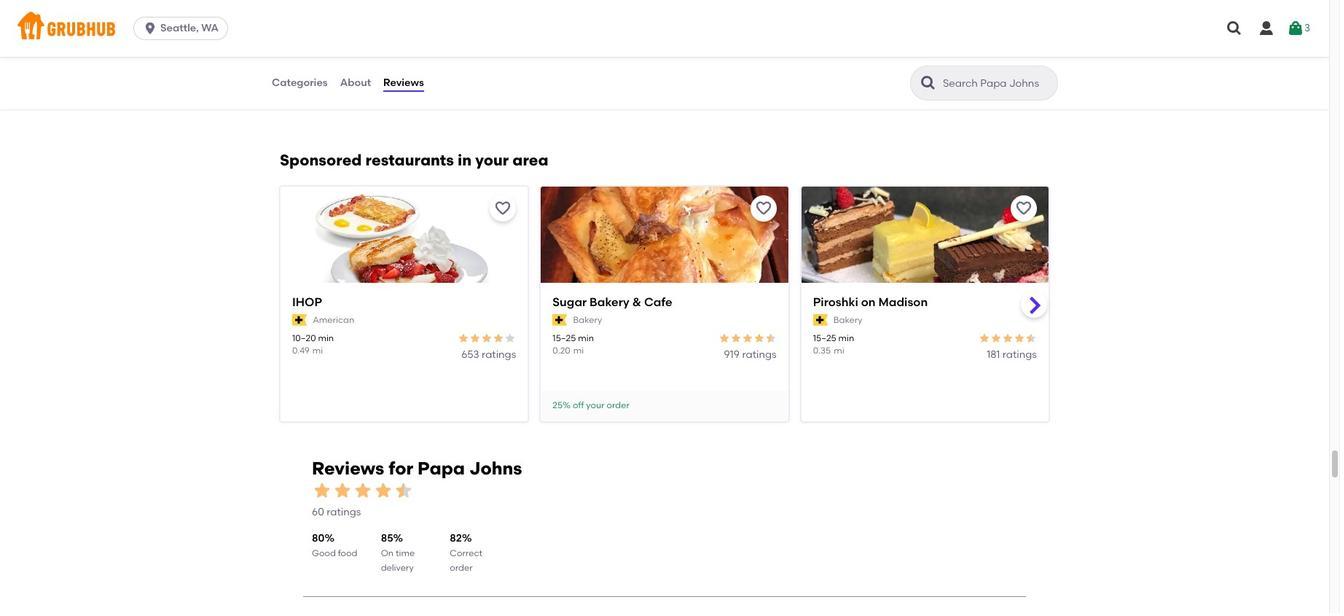 Task type: vqa. For each thing, say whether or not it's contained in the screenshot.


Task type: describe. For each thing, give the bounding box(es) containing it.
ihop
[[292, 295, 322, 309]]

15–25 min 0.20 mi
[[553, 333, 594, 356]]

ratings for ihop
[[482, 349, 516, 361]]

piroshki on madison logo image
[[802, 187, 1049, 309]]

delivery
[[381, 563, 414, 573]]

restaurants
[[366, 151, 454, 169]]

min for piroshki on madison
[[839, 333, 855, 343]]

sugar bakery & cafe logo image
[[541, 187, 789, 309]]

ihop logo image
[[281, 187, 528, 309]]

seattle, wa button
[[134, 17, 234, 40]]

ratings for sugar bakery & cafe
[[743, 349, 777, 361]]

mi for sugar bakery & cafe
[[574, 346, 584, 356]]

correct
[[450, 548, 483, 559]]

save this restaurant image for sugar bakery & cafe
[[755, 200, 773, 217]]

cafe
[[644, 295, 673, 309]]

min for sugar bakery & cafe
[[578, 333, 594, 343]]

reviews button
[[383, 57, 425, 109]]

1 horizontal spatial order
[[607, 400, 630, 411]]

american
[[313, 315, 355, 325]]

1 save this restaurant button from the left
[[490, 195, 516, 222]]

ihop link
[[292, 295, 516, 311]]

save this restaurant image for ihop
[[495, 200, 512, 217]]

area
[[513, 151, 549, 169]]

919 ratings
[[724, 349, 777, 361]]

919
[[724, 349, 740, 361]]

save this restaurant image
[[1016, 200, 1033, 217]]

sugar bakery & cafe link
[[553, 295, 777, 311]]

bakery for piroshki
[[834, 315, 863, 325]]

85 on time delivery
[[381, 533, 415, 573]]

in
[[458, 151, 472, 169]]

wa
[[201, 22, 219, 34]]

time
[[396, 548, 415, 559]]

sugar
[[553, 295, 587, 309]]

search icon image
[[920, 74, 938, 92]]

food
[[338, 548, 358, 559]]

johns
[[470, 458, 522, 479]]

subscription pass image for sugar bakery & cafe
[[553, 314, 568, 326]]

papa
[[418, 458, 465, 479]]

bakery inside "link"
[[590, 295, 630, 309]]

181
[[987, 349, 1001, 361]]

Search Papa Johns search field
[[942, 77, 1054, 90]]

sponsored
[[280, 151, 362, 169]]

reviews for reviews for papa johns
[[312, 458, 384, 479]]

svg image for 3
[[1288, 20, 1305, 37]]

1 vertical spatial your
[[586, 400, 605, 411]]

order inside '82 correct order'
[[450, 563, 473, 573]]

82 correct order
[[450, 533, 483, 573]]

main navigation navigation
[[0, 0, 1330, 57]]

60
[[312, 506, 324, 518]]

subscription pass image for piroshki on madison
[[813, 314, 828, 326]]

25%
[[553, 400, 571, 411]]

piroshki on madison link
[[813, 295, 1038, 311]]



Task type: locate. For each thing, give the bounding box(es) containing it.
mi inside 15–25 min 0.35 mi
[[834, 346, 845, 356]]

1 horizontal spatial svg image
[[1258, 20, 1276, 37]]

0 horizontal spatial min
[[318, 333, 334, 343]]

0 vertical spatial your
[[476, 151, 509, 169]]

svg image for seattle, wa
[[143, 21, 158, 36]]

15–25 up 0.20
[[553, 333, 576, 343]]

1 horizontal spatial save this restaurant button
[[751, 195, 777, 222]]

2 horizontal spatial mi
[[834, 346, 845, 356]]

2 save this restaurant image from the left
[[755, 200, 773, 217]]

3 subscription pass image from the left
[[813, 314, 828, 326]]

653
[[462, 349, 480, 361]]

1 horizontal spatial save this restaurant image
[[755, 200, 773, 217]]

piroshki on madison
[[813, 295, 928, 309]]

0 horizontal spatial save this restaurant image
[[495, 200, 512, 217]]

reviews right about
[[384, 76, 424, 89]]

2 15–25 from the left
[[813, 333, 837, 343]]

min inside 10–20 min 0.49 mi
[[318, 333, 334, 343]]

80 good food
[[312, 533, 358, 559]]

0 vertical spatial reviews
[[384, 76, 424, 89]]

ratings for piroshki on madison
[[1003, 349, 1038, 361]]

2 min from the left
[[578, 333, 594, 343]]

0 horizontal spatial svg image
[[1226, 20, 1244, 37]]

reviews for reviews
[[384, 76, 424, 89]]

save this restaurant image
[[495, 200, 512, 217], [755, 200, 773, 217]]

2 save this restaurant button from the left
[[751, 195, 777, 222]]

15–25
[[553, 333, 576, 343], [813, 333, 837, 343]]

15–25 up the 0.35
[[813, 333, 837, 343]]

ratings right 653
[[482, 349, 516, 361]]

on
[[862, 295, 876, 309]]

ratings right the 919
[[743, 349, 777, 361]]

0 horizontal spatial subscription pass image
[[292, 314, 307, 326]]

bakery down piroshki
[[834, 315, 863, 325]]

about
[[340, 76, 371, 89]]

bakery for sugar
[[573, 315, 602, 325]]

subscription pass image up 10–20 on the left of the page
[[292, 314, 307, 326]]

your right off
[[586, 400, 605, 411]]

min inside 15–25 min 0.35 mi
[[839, 333, 855, 343]]

1 horizontal spatial 15–25
[[813, 333, 837, 343]]

0 horizontal spatial order
[[450, 563, 473, 573]]

off
[[573, 400, 584, 411]]

mi right the 0.35
[[834, 346, 845, 356]]

mi inside 15–25 min 0.20 mi
[[574, 346, 584, 356]]

2 horizontal spatial min
[[839, 333, 855, 343]]

subscription pass image
[[292, 314, 307, 326], [553, 314, 568, 326], [813, 314, 828, 326]]

1 horizontal spatial subscription pass image
[[553, 314, 568, 326]]

bakery down sugar
[[573, 315, 602, 325]]

ratings right the 181
[[1003, 349, 1038, 361]]

min inside 15–25 min 0.20 mi
[[578, 333, 594, 343]]

0 horizontal spatial save this restaurant button
[[490, 195, 516, 222]]

1 15–25 from the left
[[553, 333, 576, 343]]

categories button
[[271, 57, 329, 109]]

save this restaurant button for piroshki
[[1011, 195, 1038, 222]]

ratings
[[482, 349, 516, 361], [743, 349, 777, 361], [1003, 349, 1038, 361], [327, 506, 361, 518]]

0.35
[[813, 346, 831, 356]]

1 horizontal spatial your
[[586, 400, 605, 411]]

&
[[633, 295, 642, 309]]

mi for ihop
[[313, 346, 323, 356]]

svg image inside 3 button
[[1288, 20, 1305, 37]]

bakery left '&'
[[590, 295, 630, 309]]

25% off your order
[[553, 400, 630, 411]]

subscription pass image down piroshki
[[813, 314, 828, 326]]

15–25 for piroshki
[[813, 333, 837, 343]]

1 horizontal spatial min
[[578, 333, 594, 343]]

subscription pass image down sugar
[[553, 314, 568, 326]]

subscription pass image for ihop
[[292, 314, 307, 326]]

1 mi from the left
[[313, 346, 323, 356]]

for
[[389, 458, 414, 479]]

3 save this restaurant button from the left
[[1011, 195, 1038, 222]]

2 horizontal spatial subscription pass image
[[813, 314, 828, 326]]

1 subscription pass image from the left
[[292, 314, 307, 326]]

reviews for papa johns
[[312, 458, 522, 479]]

your
[[476, 151, 509, 169], [586, 400, 605, 411]]

seattle,
[[160, 22, 199, 34]]

mi right 0.49
[[313, 346, 323, 356]]

svg image
[[1226, 20, 1244, 37], [1258, 20, 1276, 37]]

order
[[607, 400, 630, 411], [450, 563, 473, 573]]

ratings right '60'
[[327, 506, 361, 518]]

1 vertical spatial reviews
[[312, 458, 384, 479]]

good
[[312, 548, 336, 559]]

0 horizontal spatial mi
[[313, 346, 323, 356]]

0 vertical spatial order
[[607, 400, 630, 411]]

0 horizontal spatial svg image
[[143, 21, 158, 36]]

mi for piroshki on madison
[[834, 346, 845, 356]]

piroshki
[[813, 295, 859, 309]]

1 horizontal spatial svg image
[[1288, 20, 1305, 37]]

min
[[318, 333, 334, 343], [578, 333, 594, 343], [839, 333, 855, 343]]

15–25 for sugar
[[553, 333, 576, 343]]

categories
[[272, 76, 328, 89]]

60 ratings
[[312, 506, 361, 518]]

reviews up 60 ratings
[[312, 458, 384, 479]]

0 horizontal spatial 15–25
[[553, 333, 576, 343]]

2 subscription pass image from the left
[[553, 314, 568, 326]]

1 vertical spatial order
[[450, 563, 473, 573]]

0.20
[[553, 346, 571, 356]]

sponsored restaurants in your area
[[280, 151, 549, 169]]

181 ratings
[[987, 349, 1038, 361]]

save this restaurant button for sugar
[[751, 195, 777, 222]]

your right in in the top of the page
[[476, 151, 509, 169]]

seattle, wa
[[160, 22, 219, 34]]

3 min from the left
[[839, 333, 855, 343]]

mi right 0.20
[[574, 346, 584, 356]]

reviews inside button
[[384, 76, 424, 89]]

15–25 inside 15–25 min 0.35 mi
[[813, 333, 837, 343]]

10–20
[[292, 333, 316, 343]]

15–25 min 0.35 mi
[[813, 333, 855, 356]]

reviews
[[384, 76, 424, 89], [312, 458, 384, 479]]

star icon image
[[458, 332, 470, 344], [470, 332, 481, 344], [481, 332, 493, 344], [493, 332, 505, 344], [505, 332, 516, 344], [719, 332, 730, 344], [730, 332, 742, 344], [742, 332, 754, 344], [754, 332, 765, 344], [765, 332, 777, 344], [765, 332, 777, 344], [979, 332, 991, 344], [991, 332, 1003, 344], [1003, 332, 1014, 344], [1014, 332, 1026, 344], [1026, 332, 1038, 344], [1026, 332, 1038, 344], [312, 480, 332, 501], [332, 480, 353, 501], [353, 480, 373, 501], [373, 480, 394, 501], [394, 480, 414, 501], [394, 480, 414, 501]]

mi
[[313, 346, 323, 356], [574, 346, 584, 356], [834, 346, 845, 356]]

svg image inside "seattle, wa" button
[[143, 21, 158, 36]]

order right off
[[607, 400, 630, 411]]

madison
[[879, 295, 928, 309]]

0.49
[[292, 346, 310, 356]]

sugar bakery & cafe
[[553, 295, 673, 309]]

2 mi from the left
[[574, 346, 584, 356]]

bakery
[[590, 295, 630, 309], [573, 315, 602, 325], [834, 315, 863, 325]]

3
[[1305, 22, 1311, 34]]

85
[[381, 533, 393, 545]]

653 ratings
[[462, 349, 516, 361]]

2 horizontal spatial save this restaurant button
[[1011, 195, 1038, 222]]

3 mi from the left
[[834, 346, 845, 356]]

3 button
[[1288, 15, 1311, 42]]

on
[[381, 548, 394, 559]]

0 horizontal spatial your
[[476, 151, 509, 169]]

15–25 inside 15–25 min 0.20 mi
[[553, 333, 576, 343]]

80
[[312, 533, 325, 545]]

82
[[450, 533, 462, 545]]

save this restaurant button
[[490, 195, 516, 222], [751, 195, 777, 222], [1011, 195, 1038, 222]]

1 horizontal spatial mi
[[574, 346, 584, 356]]

2 svg image from the left
[[1258, 20, 1276, 37]]

min down sugar
[[578, 333, 594, 343]]

about button
[[340, 57, 372, 109]]

1 svg image from the left
[[1226, 20, 1244, 37]]

min down american
[[318, 333, 334, 343]]

min down piroshki
[[839, 333, 855, 343]]

mi inside 10–20 min 0.49 mi
[[313, 346, 323, 356]]

1 save this restaurant image from the left
[[495, 200, 512, 217]]

1 min from the left
[[318, 333, 334, 343]]

svg image
[[1288, 20, 1305, 37], [143, 21, 158, 36]]

min for ihop
[[318, 333, 334, 343]]

10–20 min 0.49 mi
[[292, 333, 334, 356]]

order down correct
[[450, 563, 473, 573]]



